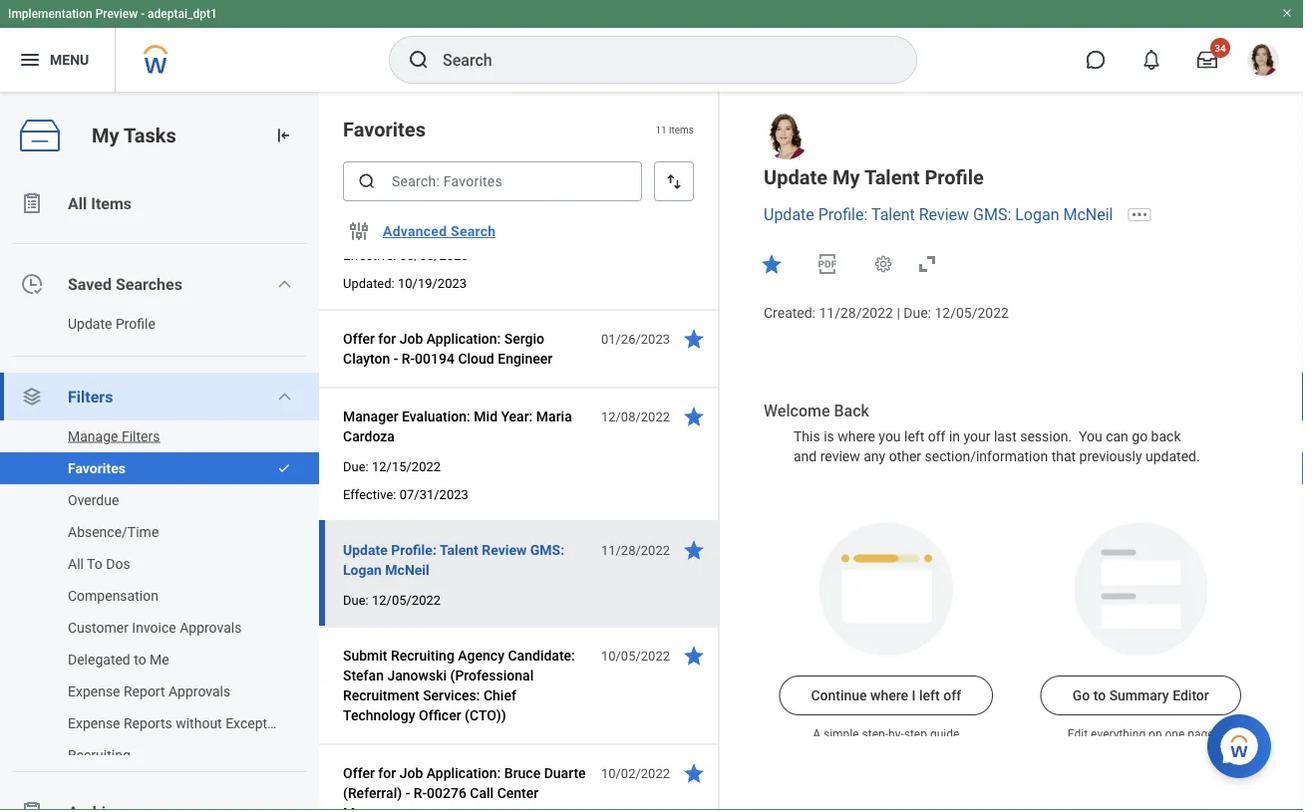 Task type: locate. For each thing, give the bounding box(es) containing it.
everything
[[1091, 728, 1146, 742]]

1 effective: from the top
[[343, 248, 396, 263]]

2 vertical spatial star image
[[682, 762, 706, 786]]

1 vertical spatial manager
[[343, 805, 399, 811]]

favorites inside button
[[68, 460, 126, 477]]

1 horizontal spatial to
[[1094, 688, 1106, 704]]

1 vertical spatial my
[[833, 166, 860, 189]]

1 expense from the top
[[68, 684, 120, 700]]

1 vertical spatial favorites
[[68, 460, 126, 477]]

star image up created:
[[760, 252, 784, 276]]

2 vertical spatial star image
[[682, 405, 706, 429]]

0 vertical spatial r-
[[402, 351, 415, 367]]

to
[[134, 652, 146, 668], [1094, 688, 1106, 704]]

0 horizontal spatial my
[[92, 124, 119, 147]]

filters button
[[0, 373, 319, 421]]

0 vertical spatial all
[[68, 194, 87, 213]]

07/31/2023
[[400, 487, 469, 502]]

1 clipboard image from the top
[[20, 192, 44, 215]]

profile: down update my talent profile
[[819, 205, 868, 224]]

0 vertical spatial where
[[838, 429, 876, 445]]

update profile: talent review gms: logan mcneil
[[764, 205, 1114, 224], [343, 542, 565, 579]]

1 manager from the top
[[343, 408, 399, 425]]

1 vertical spatial for
[[378, 766, 396, 782]]

0 horizontal spatial search image
[[357, 172, 377, 192]]

without
[[176, 716, 222, 732]]

1 job from the top
[[400, 331, 423, 347]]

0 vertical spatial gms:
[[974, 205, 1012, 224]]

my left tasks
[[92, 124, 119, 147]]

0 vertical spatial 11/28/2022
[[819, 305, 894, 321]]

off right i
[[944, 688, 962, 704]]

advanced search button
[[375, 211, 504, 251]]

‎- inside offer for job application: bruce duarte (referral) ‎- r-00276 call center manager
[[406, 786, 410, 802]]

0 vertical spatial job
[[400, 331, 423, 347]]

overdue button
[[0, 485, 299, 517]]

‎-
[[394, 351, 398, 367], [406, 786, 410, 802]]

star image right 12/08/2022
[[682, 405, 706, 429]]

1 vertical spatial to
[[1094, 688, 1106, 704]]

1 horizontal spatial gms:
[[974, 205, 1012, 224]]

close environment banner image
[[1282, 7, 1294, 19]]

preview
[[95, 7, 138, 21]]

saved searches
[[68, 275, 182, 294]]

expense for expense reports without exceptions
[[68, 716, 120, 732]]

favorites
[[343, 118, 426, 141], [68, 460, 126, 477]]

overdue
[[68, 492, 119, 509]]

job inside offer for job application: bruce duarte (referral) ‎- r-00276 call center manager
[[400, 766, 423, 782]]

approvals inside "expense report approvals" button
[[169, 684, 231, 700]]

application: inside offer for job application: sergio clayton ‎- r-00194 cloud engineer
[[427, 331, 501, 347]]

chief
[[484, 688, 517, 704]]

star image
[[760, 252, 784, 276], [682, 327, 706, 351], [682, 405, 706, 429]]

engineer
[[498, 351, 553, 367]]

0 vertical spatial 12/05/2022
[[935, 305, 1009, 321]]

filters up manage
[[68, 388, 113, 406]]

‎- right clayton
[[394, 351, 398, 367]]

by-
[[889, 728, 904, 742]]

review inside button
[[482, 542, 527, 559]]

page
[[1188, 728, 1215, 742]]

0 horizontal spatial logan
[[343, 562, 382, 579]]

manager evaluation: mid year: maria cardoza button
[[343, 405, 591, 449]]

1 list from the top
[[0, 180, 319, 811]]

2 effective: from the top
[[343, 487, 396, 502]]

application: inside offer for job application: bruce duarte (referral) ‎- r-00276 call center manager
[[427, 766, 501, 782]]

0 horizontal spatial 12/05/2022
[[372, 593, 441, 608]]

off left in
[[928, 429, 946, 445]]

where down back
[[838, 429, 876, 445]]

all inside all to dos button
[[68, 556, 84, 573]]

your
[[964, 429, 991, 445]]

0 vertical spatial for
[[378, 331, 396, 347]]

1 horizontal spatial update profile: talent review gms: logan mcneil
[[764, 205, 1114, 224]]

1 vertical spatial off
[[944, 688, 962, 704]]

1 for from the top
[[378, 331, 396, 347]]

2 expense from the top
[[68, 716, 120, 732]]

job
[[400, 331, 423, 347], [400, 766, 423, 782]]

all left items
[[68, 194, 87, 213]]

absence/time
[[68, 524, 159, 541]]

0 vertical spatial filters
[[68, 388, 113, 406]]

0 vertical spatial to
[[134, 652, 146, 668]]

expense inside button
[[68, 716, 120, 732]]

list
[[0, 180, 319, 811], [0, 421, 319, 772]]

approvals inside customer invoice approvals button
[[180, 620, 242, 636]]

0 horizontal spatial filters
[[68, 388, 113, 406]]

my tasks element
[[0, 92, 319, 811]]

expense left reports
[[68, 716, 120, 732]]

offer inside offer for job application: bruce duarte (referral) ‎- r-00276 call center manager
[[343, 766, 375, 782]]

step
[[904, 728, 928, 742]]

offer up the (referral)
[[343, 766, 375, 782]]

offer inside offer for job application: sergio clayton ‎- r-00194 cloud engineer
[[343, 331, 375, 347]]

-
[[141, 7, 145, 21]]

profile
[[925, 166, 984, 189], [116, 316, 155, 332]]

0 vertical spatial logan
[[1016, 205, 1060, 224]]

for up the (referral)
[[378, 766, 396, 782]]

1 vertical spatial left
[[920, 688, 940, 704]]

approvals up without
[[169, 684, 231, 700]]

1 vertical spatial filters
[[122, 428, 160, 445]]

where
[[838, 429, 876, 445], [871, 688, 909, 704]]

0 vertical spatial left
[[905, 429, 925, 445]]

effective:
[[343, 248, 396, 263], [343, 487, 396, 502]]

favorites button
[[0, 453, 267, 485]]

filters up favorites button
[[122, 428, 160, 445]]

inbox large image
[[1198, 50, 1218, 70]]

1 vertical spatial profile:
[[391, 542, 437, 559]]

menu
[[50, 51, 89, 68]]

expense down delegated
[[68, 684, 120, 700]]

1 vertical spatial mcneil
[[385, 562, 430, 579]]

2 all from the top
[[68, 556, 84, 573]]

1 vertical spatial star image
[[682, 327, 706, 351]]

0 vertical spatial favorites
[[343, 118, 426, 141]]

0 horizontal spatial 11/28/2022
[[601, 543, 670, 558]]

year:
[[501, 408, 533, 425]]

2 job from the top
[[400, 766, 423, 782]]

saved
[[68, 275, 112, 294]]

0 vertical spatial offer
[[343, 331, 375, 347]]

approvals right invoice
[[180, 620, 242, 636]]

continue
[[811, 688, 867, 704]]

profile: inside update profile: talent review gms: logan mcneil button
[[391, 542, 437, 559]]

12/08/2022
[[601, 409, 670, 424]]

last
[[994, 429, 1017, 445]]

talent up the update profile: talent review gms: logan mcneil link in the top right of the page
[[865, 166, 920, 189]]

for inside offer for job application: sergio clayton ‎- r-00194 cloud engineer
[[378, 331, 396, 347]]

1 vertical spatial update profile: talent review gms: logan mcneil
[[343, 542, 565, 579]]

profile: up due: 12/05/2022
[[391, 542, 437, 559]]

advanced search
[[383, 223, 496, 240]]

delegated to me button
[[0, 644, 299, 676]]

expense report approvals button
[[0, 676, 299, 708]]

star image
[[682, 539, 706, 563], [682, 644, 706, 668], [682, 762, 706, 786]]

to inside my tasks element
[[134, 652, 146, 668]]

1 vertical spatial logan
[[343, 562, 382, 579]]

talent
[[865, 166, 920, 189], [872, 205, 915, 224], [440, 542, 479, 559]]

0 horizontal spatial review
[[482, 542, 527, 559]]

1 vertical spatial where
[[871, 688, 909, 704]]

due: up the submit
[[343, 593, 369, 608]]

due: down cardoza
[[343, 459, 369, 474]]

1 horizontal spatial 12/05/2022
[[935, 305, 1009, 321]]

star image for due: 12/15/2022
[[682, 405, 706, 429]]

left inside button
[[920, 688, 940, 704]]

simple
[[824, 728, 859, 742]]

0 horizontal spatial profile
[[116, 316, 155, 332]]

all items button
[[0, 180, 319, 227]]

step-
[[862, 728, 889, 742]]

job up the (referral)
[[400, 766, 423, 782]]

update profile: talent review gms: logan mcneil inside update profile: talent review gms: logan mcneil button
[[343, 542, 565, 579]]

off inside button
[[944, 688, 962, 704]]

manager inside offer for job application: bruce duarte (referral) ‎- r-00276 call center manager
[[343, 805, 399, 811]]

0 vertical spatial effective:
[[343, 248, 396, 263]]

1 horizontal spatial mcneil
[[1064, 205, 1114, 224]]

all items
[[68, 194, 132, 213]]

1 vertical spatial due:
[[343, 459, 369, 474]]

my up the view printable version (pdf) image
[[833, 166, 860, 189]]

0 vertical spatial profile
[[925, 166, 984, 189]]

0 vertical spatial application:
[[427, 331, 501, 347]]

due: right |
[[904, 305, 932, 321]]

update profile: talent review gms: logan mcneil down 07/31/2023
[[343, 542, 565, 579]]

profile inside button
[[116, 316, 155, 332]]

0 vertical spatial review
[[919, 205, 970, 224]]

1 star image from the top
[[682, 539, 706, 563]]

application: up 00276
[[427, 766, 501, 782]]

all left to
[[68, 556, 84, 573]]

talent down update my talent profile
[[872, 205, 915, 224]]

offer up clayton
[[343, 331, 375, 347]]

customer
[[68, 620, 129, 636]]

application: for cloud
[[427, 331, 501, 347]]

1 vertical spatial approvals
[[169, 684, 231, 700]]

1 horizontal spatial filters
[[122, 428, 160, 445]]

update profile: talent review gms: logan mcneil up fullscreen icon
[[764, 205, 1114, 224]]

manager down the (referral)
[[343, 805, 399, 811]]

for up clayton
[[378, 331, 396, 347]]

1 vertical spatial all
[[68, 556, 84, 573]]

1 vertical spatial ‎-
[[406, 786, 410, 802]]

1 all from the top
[[68, 194, 87, 213]]

r- right clayton
[[402, 351, 415, 367]]

filters
[[68, 388, 113, 406], [122, 428, 160, 445]]

menu banner
[[0, 0, 1304, 92]]

1 vertical spatial expense
[[68, 716, 120, 732]]

stefan
[[343, 668, 384, 684]]

2 list from the top
[[0, 421, 319, 772]]

logan
[[1016, 205, 1060, 224], [343, 562, 382, 579]]

job inside offer for job application: sergio clayton ‎- r-00194 cloud engineer
[[400, 331, 423, 347]]

filters inside button
[[122, 428, 160, 445]]

1 vertical spatial r-
[[414, 786, 427, 802]]

bruce
[[505, 766, 541, 782]]

all for all items
[[68, 194, 87, 213]]

10/19/2023
[[398, 276, 467, 291]]

0 vertical spatial talent
[[865, 166, 920, 189]]

offer for job application: bruce duarte (referral) ‎- r-00276 call center manager
[[343, 766, 586, 811]]

(professional
[[450, 668, 534, 684]]

star image for 01/26/2023
[[682, 327, 706, 351]]

offer for offer for job application: bruce duarte (referral) ‎- r-00276 call center manager
[[343, 766, 375, 782]]

for
[[378, 331, 396, 347], [378, 766, 396, 782]]

2 for from the top
[[378, 766, 396, 782]]

1 vertical spatial star image
[[682, 644, 706, 668]]

continue where i left off
[[811, 688, 962, 704]]

2 vertical spatial talent
[[440, 542, 479, 559]]

0 horizontal spatial update profile: talent review gms: logan mcneil
[[343, 542, 565, 579]]

job for r-
[[400, 331, 423, 347]]

12/05/2022 down fullscreen icon
[[935, 305, 1009, 321]]

3 star image from the top
[[682, 762, 706, 786]]

Search Workday  search field
[[443, 38, 876, 82]]

1 horizontal spatial favorites
[[343, 118, 426, 141]]

0 vertical spatial off
[[928, 429, 946, 445]]

0 horizontal spatial gms:
[[530, 542, 565, 559]]

effective: down due: 12/15/2022
[[343, 487, 396, 502]]

|
[[897, 305, 901, 321]]

clipboard image inside "all items" button
[[20, 192, 44, 215]]

to right go
[[1094, 688, 1106, 704]]

employee's photo (logan mcneil) image
[[764, 114, 810, 160]]

recruiting up janowski
[[391, 648, 455, 664]]

off
[[928, 429, 946, 445], [944, 688, 962, 704]]

talent down 07/31/2023
[[440, 542, 479, 559]]

1 vertical spatial 12/05/2022
[[372, 593, 441, 608]]

manager up cardoza
[[343, 408, 399, 425]]

11 items
[[656, 123, 694, 135]]

1 vertical spatial recruiting
[[68, 748, 130, 764]]

cloud
[[458, 351, 494, 367]]

1 vertical spatial search image
[[357, 172, 377, 192]]

recruiting down reports
[[68, 748, 130, 764]]

0 horizontal spatial favorites
[[68, 460, 126, 477]]

all
[[68, 194, 87, 213], [68, 556, 84, 573]]

2 vertical spatial due:
[[343, 593, 369, 608]]

compensation button
[[0, 581, 299, 612]]

due:
[[904, 305, 932, 321], [343, 459, 369, 474], [343, 593, 369, 608]]

1 vertical spatial 11/28/2022
[[601, 543, 670, 558]]

34
[[1215, 42, 1227, 54]]

invoice
[[132, 620, 176, 636]]

filters inside dropdown button
[[68, 388, 113, 406]]

application: up cloud
[[427, 331, 501, 347]]

1 vertical spatial gms:
[[530, 542, 565, 559]]

1 offer from the top
[[343, 331, 375, 347]]

effective: for effective: 08/08/2023
[[343, 248, 396, 263]]

candidate:
[[508, 648, 575, 664]]

to left the me
[[134, 652, 146, 668]]

0 horizontal spatial mcneil
[[385, 562, 430, 579]]

edit everything on one page
[[1068, 728, 1215, 742]]

updated.
[[1146, 449, 1201, 465]]

12/05/2022 up the submit
[[372, 593, 441, 608]]

that previously
[[1052, 449, 1143, 465]]

‎- inside offer for job application: sergio clayton ‎- r-00194 cloud engineer
[[394, 351, 398, 367]]

tasks
[[124, 124, 176, 147]]

0 vertical spatial ‎-
[[394, 351, 398, 367]]

‎- right the (referral)
[[406, 786, 410, 802]]

1 vertical spatial effective:
[[343, 487, 396, 502]]

profile up the update profile: talent review gms: logan mcneil link in the top right of the page
[[925, 166, 984, 189]]

0 horizontal spatial ‎-
[[394, 351, 398, 367]]

star image right 01/26/2023 on the top
[[682, 327, 706, 351]]

2 star image from the top
[[682, 644, 706, 668]]

0 horizontal spatial profile:
[[391, 542, 437, 559]]

01/26/2023
[[601, 332, 670, 347]]

1 vertical spatial offer
[[343, 766, 375, 782]]

recruiting
[[391, 648, 455, 664], [68, 748, 130, 764]]

logan inside "update profile: talent review gms: logan mcneil"
[[343, 562, 382, 579]]

go to summary editor
[[1073, 688, 1210, 704]]

1 horizontal spatial 11/28/2022
[[819, 305, 894, 321]]

job for ‎-
[[400, 766, 423, 782]]

1 vertical spatial job
[[400, 766, 423, 782]]

r- right the (referral)
[[414, 786, 427, 802]]

0 vertical spatial my
[[92, 124, 119, 147]]

clipboard image
[[20, 192, 44, 215], [20, 801, 44, 811]]

1 vertical spatial profile
[[116, 316, 155, 332]]

maria
[[536, 408, 572, 425]]

left right i
[[920, 688, 940, 704]]

0 vertical spatial star image
[[682, 539, 706, 563]]

0 vertical spatial approvals
[[180, 620, 242, 636]]

0 horizontal spatial recruiting
[[68, 748, 130, 764]]

go
[[1073, 688, 1090, 704]]

0 vertical spatial recruiting
[[391, 648, 455, 664]]

1 horizontal spatial ‎-
[[406, 786, 410, 802]]

1 vertical spatial review
[[482, 542, 527, 559]]

1 vertical spatial application:
[[427, 766, 501, 782]]

0 vertical spatial profile:
[[819, 205, 868, 224]]

manager inside manager evaluation: mid year: maria cardoza
[[343, 408, 399, 425]]

1 horizontal spatial search image
[[407, 48, 431, 72]]

profile down saved searches
[[116, 316, 155, 332]]

effective: down configure icon
[[343, 248, 396, 263]]

off inside welcome back this is where you left off in your last session.  you can go back and review any other section/information that previously updated.
[[928, 429, 946, 445]]

for inside offer for job application: bruce duarte (referral) ‎- r-00276 call center manager
[[378, 766, 396, 782]]

1 application: from the top
[[427, 331, 501, 347]]

12/05/2022 inside item list element
[[372, 593, 441, 608]]

2 manager from the top
[[343, 805, 399, 811]]

2 application: from the top
[[427, 766, 501, 782]]

0 vertical spatial expense
[[68, 684, 120, 700]]

2 offer from the top
[[343, 766, 375, 782]]

update inside my tasks element
[[68, 316, 112, 332]]

exceptions
[[226, 716, 294, 732]]

expense inside button
[[68, 684, 120, 700]]

profile logan mcneil image
[[1248, 44, 1280, 80]]

transformation import image
[[273, 126, 293, 146]]

where inside button
[[871, 688, 909, 704]]

update
[[764, 166, 828, 189], [764, 205, 815, 224], [68, 316, 112, 332], [343, 542, 388, 559]]

effective: 08/08/2023
[[343, 248, 469, 263]]

expense for expense report approvals
[[68, 684, 120, 700]]

where left i
[[871, 688, 909, 704]]

0 horizontal spatial to
[[134, 652, 146, 668]]

search image
[[407, 48, 431, 72], [357, 172, 377, 192]]

manage filters button
[[0, 421, 299, 453]]

left up other
[[905, 429, 925, 445]]

1 horizontal spatial review
[[919, 205, 970, 224]]

is
[[824, 429, 835, 445]]

chevron down image
[[277, 389, 293, 405]]

0 vertical spatial clipboard image
[[20, 192, 44, 215]]

job up 00194
[[400, 331, 423, 347]]

all inside "all items" button
[[68, 194, 87, 213]]



Task type: vqa. For each thing, say whether or not it's contained in the screenshot.
Benefits Management
no



Task type: describe. For each thing, give the bounding box(es) containing it.
clayton
[[343, 351, 390, 367]]

offer for job application: bruce duarte (referral) ‎- r-00276 call center manager button
[[343, 762, 591, 811]]

created: 11/28/2022 | due: 12/05/2022
[[764, 305, 1009, 321]]

i
[[912, 688, 916, 704]]

items
[[91, 194, 132, 213]]

technology
[[343, 708, 416, 724]]

1 horizontal spatial logan
[[1016, 205, 1060, 224]]

recruiting inside submit recruiting agency candidate: stefan janowski (professional recruitment services: chief technology officer (cto))
[[391, 648, 455, 664]]

delegated to me
[[68, 652, 169, 668]]

back
[[1152, 429, 1181, 445]]

star image for offer for job application: bruce duarte (referral) ‎- r-00276 call center manager
[[682, 762, 706, 786]]

sort image
[[664, 172, 684, 192]]

application: for 00276
[[427, 766, 501, 782]]

due: 12/05/2022
[[343, 593, 441, 608]]

10/05/2022
[[601, 649, 670, 664]]

favorites inside item list element
[[343, 118, 426, 141]]

expense report approvals
[[68, 684, 231, 700]]

go to summary editor button
[[1041, 676, 1242, 716]]

11
[[656, 123, 667, 135]]

back
[[834, 402, 870, 421]]

can go
[[1106, 429, 1148, 445]]

report
[[124, 684, 165, 700]]

r- inside offer for job application: sergio clayton ‎- r-00194 cloud engineer
[[402, 351, 415, 367]]

menu button
[[0, 28, 115, 92]]

customer invoice approvals button
[[0, 612, 299, 644]]

to for summary
[[1094, 688, 1106, 704]]

editor
[[1173, 688, 1210, 704]]

guide
[[931, 728, 960, 742]]

manage
[[68, 428, 118, 445]]

update profile: talent review gms: logan mcneil button
[[343, 539, 591, 583]]

Search: Favorites text field
[[343, 162, 642, 201]]

2 clipboard image from the top
[[20, 801, 44, 811]]

mcneil inside "update profile: talent review gms: logan mcneil"
[[385, 562, 430, 579]]

sergio
[[505, 331, 545, 347]]

offer for job application: sergio clayton ‎- r-00194 cloud engineer
[[343, 331, 553, 367]]

to
[[87, 556, 103, 573]]

effective: 07/31/2023
[[343, 487, 469, 502]]

my tasks
[[92, 124, 176, 147]]

one
[[1166, 728, 1185, 742]]

for for ‎-
[[378, 331, 396, 347]]

due: for manager evaluation: mid year: maria cardoza
[[343, 459, 369, 474]]

0 vertical spatial search image
[[407, 48, 431, 72]]

check image
[[277, 462, 291, 476]]

list containing all items
[[0, 180, 319, 811]]

item list element
[[319, 92, 720, 811]]

(referral)
[[343, 786, 402, 802]]

gear image
[[874, 254, 894, 274]]

services:
[[423, 688, 480, 704]]

10/02/2022
[[601, 767, 670, 782]]

r- inside offer for job application: bruce duarte (referral) ‎- r-00276 call center manager
[[414, 786, 427, 802]]

expense reports without exceptions
[[68, 716, 294, 732]]

expense reports without exceptions button
[[0, 708, 299, 740]]

due: for update profile: talent review gms: logan mcneil
[[343, 593, 369, 608]]

to for me
[[134, 652, 146, 668]]

offer for job application: sergio clayton ‎- r-00194 cloud engineer button
[[343, 327, 591, 371]]

update inside item list element
[[343, 542, 388, 559]]

left inside welcome back this is where you left off in your last session.  you can go back and review any other section/information that previously updated.
[[905, 429, 925, 445]]

recruiting inside button
[[68, 748, 130, 764]]

cardoza
[[343, 428, 395, 445]]

justify image
[[18, 48, 42, 72]]

a simple step-by-step guide
[[813, 728, 960, 742]]

notifications large image
[[1142, 50, 1162, 70]]

update profile: talent review gms: logan mcneil link
[[764, 205, 1114, 224]]

any
[[864, 449, 886, 465]]

configure image
[[347, 219, 371, 243]]

list containing manage filters
[[0, 421, 319, 772]]

34 button
[[1186, 38, 1231, 82]]

absence/time button
[[0, 517, 299, 549]]

update my talent profile
[[764, 166, 984, 189]]

session.
[[1021, 429, 1072, 445]]

all for all to dos
[[68, 556, 84, 573]]

evaluation:
[[402, 408, 471, 425]]

edit
[[1068, 728, 1088, 742]]

items
[[669, 123, 694, 135]]

other
[[889, 449, 922, 465]]

and review
[[794, 449, 861, 465]]

fullscreen image
[[916, 252, 940, 276]]

1 horizontal spatial profile:
[[819, 205, 868, 224]]

talent inside "update profile: talent review gms: logan mcneil"
[[440, 542, 479, 559]]

implementation preview -   adeptai_dpt1
[[8, 7, 217, 21]]

customer invoice approvals
[[68, 620, 242, 636]]

manage filters
[[68, 428, 160, 445]]

1 horizontal spatial my
[[833, 166, 860, 189]]

agency
[[458, 648, 505, 664]]

me
[[150, 652, 169, 668]]

chevron down image
[[277, 276, 293, 292]]

you
[[879, 429, 901, 445]]

1 horizontal spatial profile
[[925, 166, 984, 189]]

12/15/2022
[[372, 459, 441, 474]]

search image inside item list element
[[357, 172, 377, 192]]

approvals for expense report approvals
[[169, 684, 231, 700]]

approvals for customer invoice approvals
[[180, 620, 242, 636]]

offer for offer for job application: sergio clayton ‎- r-00194 cloud engineer
[[343, 331, 375, 347]]

this
[[794, 429, 821, 445]]

star image for submit recruiting agency candidate: stefan janowski (professional recruitment services: chief technology officer (cto))
[[682, 644, 706, 668]]

adeptai_dpt1
[[148, 7, 217, 21]]

where inside welcome back this is where you left off in your last session.  you can go back and review any other section/information that previously updated.
[[838, 429, 876, 445]]

welcome back this is where you left off in your last session.  you can go back and review any other section/information that previously updated.
[[764, 402, 1201, 465]]

updated: 10/19/2023
[[343, 276, 467, 291]]

effective: for effective: 07/31/2023
[[343, 487, 396, 502]]

submit recruiting agency candidate: stefan janowski (professional recruitment services: chief technology officer (cto))
[[343, 648, 575, 724]]

clock check image
[[20, 272, 44, 296]]

all to dos button
[[0, 549, 299, 581]]

submit
[[343, 648, 388, 664]]

0 vertical spatial update profile: talent review gms: logan mcneil
[[764, 205, 1114, 224]]

created:
[[764, 305, 816, 321]]

manager evaluation: mid year: maria cardoza
[[343, 408, 572, 445]]

0 vertical spatial mcneil
[[1064, 205, 1114, 224]]

gms: inside "update profile: talent review gms: logan mcneil"
[[530, 542, 565, 559]]

for for (referral)
[[378, 766, 396, 782]]

0 vertical spatial due:
[[904, 305, 932, 321]]

perspective image
[[20, 385, 44, 409]]

in
[[950, 429, 961, 445]]

0 vertical spatial star image
[[760, 252, 784, 276]]

update profile button
[[0, 308, 299, 340]]

view printable version (pdf) image
[[816, 252, 840, 276]]

1 vertical spatial talent
[[872, 205, 915, 224]]

11/28/2022 inside item list element
[[601, 543, 670, 558]]

dos
[[106, 556, 130, 573]]

search
[[451, 223, 496, 240]]



